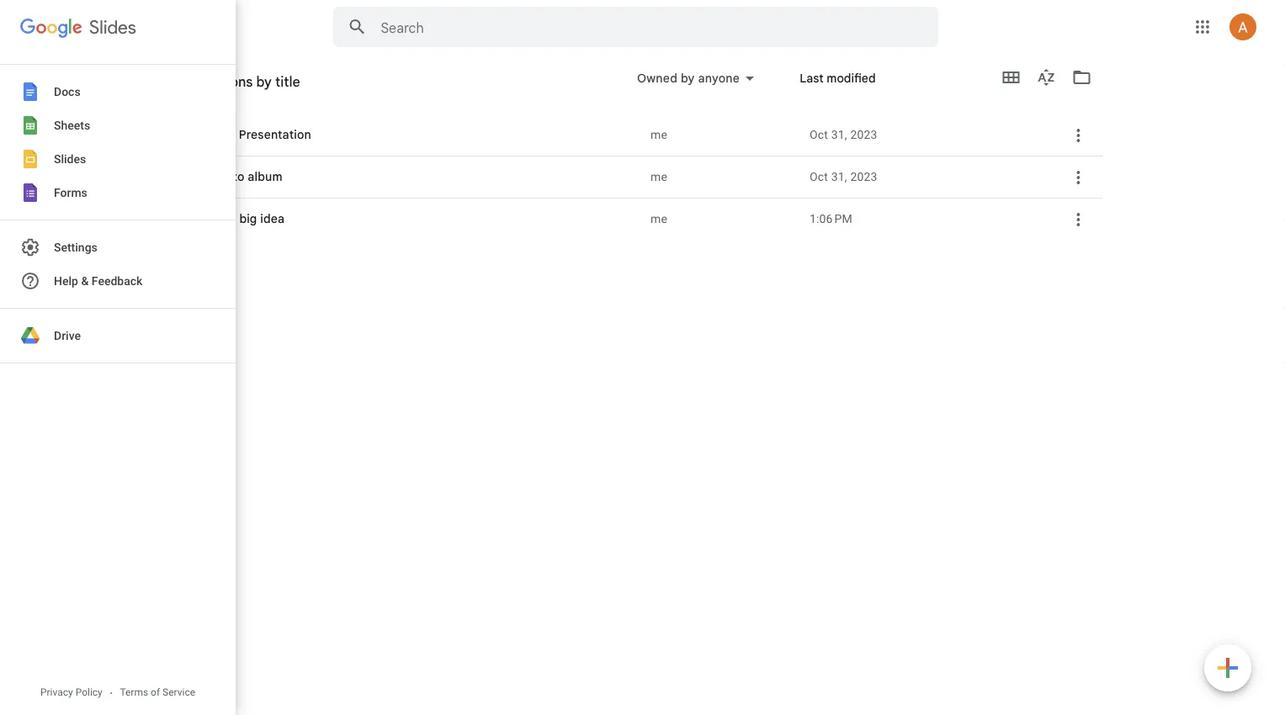 Task type: locate. For each thing, give the bounding box(es) containing it.
31, inside new presentation option
[[832, 128, 848, 142]]

your big idea option
[[152, 199, 1103, 240]]

0 vertical spatial 31,
[[832, 128, 848, 142]]

help
[[54, 274, 78, 288]]

2023 inside new presentation option
[[851, 128, 878, 142]]

privacy policy link
[[36, 687, 107, 701]]

0 vertical spatial oct 31, 2023
[[810, 128, 878, 142]]

0 horizontal spatial last modified
[[696, 81, 772, 96]]

docs
[[54, 85, 81, 99]]

2023
[[851, 128, 878, 142], [851, 170, 878, 184]]

slides link
[[54, 10, 141, 47], [20, 16, 136, 39]]

2 vertical spatial me
[[651, 212, 668, 226]]

0 vertical spatial last opened by me oct 31, 2023 element
[[810, 127, 1043, 144]]

1 vertical spatial 31,
[[832, 170, 848, 184]]

3 me from the top
[[651, 212, 668, 226]]

list box
[[144, 0, 1103, 682]]

1 31, from the top
[[832, 128, 848, 142]]

2 oct from the top
[[810, 170, 829, 184]]

of
[[151, 687, 160, 698]]

slides
[[89, 16, 136, 38], [94, 16, 141, 38], [54, 152, 86, 166]]

Search bar text field
[[381, 19, 897, 36]]

2 last opened by me oct 31, 2023 element from the top
[[810, 169, 1043, 186]]

None search field
[[333, 7, 939, 47]]

2 vertical spatial owned by me element
[[651, 211, 796, 228]]

2 me from the top
[[651, 170, 668, 184]]

1 2023 from the top
[[851, 128, 878, 142]]

3 owned by me element from the top
[[651, 211, 796, 228]]

31, for photo album
[[832, 170, 848, 184]]

sheets
[[54, 119, 90, 132]]

title for new
[[262, 80, 284, 95]]

photo album
[[211, 170, 283, 184]]

1 oct 31, 2023 from the top
[[810, 128, 878, 142]]

presentations
[[165, 73, 253, 90], [165, 80, 242, 95]]

2 presentations from the top
[[165, 80, 242, 95]]

me inside new presentation option
[[651, 128, 668, 142]]

presentations for last modified
[[165, 73, 253, 90]]

1 me from the top
[[651, 128, 668, 142]]

oct for presentation
[[810, 128, 829, 142]]

oct 31, 2023 inside photo album option
[[810, 170, 878, 184]]

1 oct from the top
[[810, 128, 829, 142]]

oct
[[810, 128, 829, 142], [810, 170, 829, 184]]

new
[[211, 128, 236, 142]]

forms
[[54, 186, 87, 200]]

1 vertical spatial oct 31, 2023
[[810, 170, 878, 184]]

title
[[275, 73, 300, 90], [262, 80, 284, 95]]

me inside your big idea 'option'
[[651, 212, 668, 226]]

slides inside "link"
[[89, 16, 136, 38]]

31, inside photo album option
[[832, 170, 848, 184]]

oct inside photo album option
[[810, 170, 829, 184]]

oct 31, 2023 inside new presentation option
[[810, 128, 878, 142]]

1 vertical spatial oct
[[810, 170, 829, 184]]

settings
[[54, 241, 98, 255]]

1 horizontal spatial last
[[800, 71, 824, 85]]

oct inside new presentation option
[[810, 128, 829, 142]]

2023 for presentation
[[851, 128, 878, 142]]

0 vertical spatial 2023
[[851, 128, 878, 142]]

last modified
[[800, 71, 876, 85], [696, 81, 772, 96]]

owned by me element
[[651, 127, 796, 144], [651, 169, 796, 186], [651, 211, 796, 228]]

owned by me element inside photo album option
[[651, 169, 796, 186]]

1 presentations from the top
[[165, 73, 253, 90]]

0 horizontal spatial modified
[[723, 81, 772, 96]]

list box containing new presentation
[[144, 0, 1103, 682]]

last
[[800, 71, 824, 85], [696, 81, 720, 96]]

album
[[248, 170, 283, 184]]

1 vertical spatial last opened by me oct 31, 2023 element
[[810, 169, 1043, 186]]

me for photo album
[[651, 170, 668, 184]]

by
[[681, 71, 695, 85], [256, 73, 272, 90], [245, 80, 259, 95]]

1 presentations by title from the top
[[165, 73, 300, 90]]

1 owned by me element from the top
[[651, 127, 796, 144]]

31, for new presentation
[[832, 128, 848, 142]]

1 horizontal spatial modified
[[827, 71, 876, 85]]

feedback
[[92, 274, 143, 288]]

modified
[[827, 71, 876, 85], [723, 81, 772, 96]]

last opened by me oct 31, 2023 element
[[810, 127, 1043, 144], [810, 169, 1043, 186]]

0 vertical spatial owned by me element
[[651, 127, 796, 144]]

1 vertical spatial owned by me element
[[651, 169, 796, 186]]

presentations by title
[[165, 73, 300, 90], [165, 80, 284, 95]]

slides link inside the slides menu
[[20, 16, 136, 39]]

me
[[651, 128, 668, 142], [651, 170, 668, 184], [651, 212, 668, 226]]

0 horizontal spatial last
[[696, 81, 720, 96]]

big
[[239, 212, 257, 227]]

last opened by me oct 31, 2023 element for new presentation
[[810, 127, 1043, 144]]

2 presentations by title from the top
[[165, 80, 284, 95]]

presentations by title inside heading
[[165, 73, 300, 90]]

terms of service link
[[116, 687, 200, 701]]

&
[[81, 274, 89, 288]]

2 2023 from the top
[[851, 170, 878, 184]]

1 vertical spatial 2023
[[851, 170, 878, 184]]

2023 inside photo album option
[[851, 170, 878, 184]]

presentations by title for last
[[165, 73, 300, 90]]

presentations inside heading
[[165, 73, 253, 90]]

2 oct 31, 2023 from the top
[[810, 170, 878, 184]]

0 vertical spatial me
[[651, 128, 668, 142]]

31,
[[832, 128, 848, 142], [832, 170, 848, 184]]

2 owned by me element from the top
[[651, 169, 796, 186]]

oct for album
[[810, 170, 829, 184]]

2 31, from the top
[[832, 170, 848, 184]]

owned by me element inside new presentation option
[[651, 127, 796, 144]]

help & feedback
[[54, 274, 143, 288]]

drive
[[54, 329, 81, 343]]

by inside the presentations by title heading
[[256, 73, 272, 90]]

title inside the presentations by title heading
[[275, 73, 300, 90]]

oct 31, 2023
[[810, 128, 878, 142], [810, 170, 878, 184]]

0 vertical spatial oct
[[810, 128, 829, 142]]

1 last opened by me oct 31, 2023 element from the top
[[810, 127, 1043, 144]]

me inside photo album option
[[651, 170, 668, 184]]

policy
[[76, 687, 103, 698]]

1 vertical spatial me
[[651, 170, 668, 184]]



Task type: describe. For each thing, give the bounding box(es) containing it.
by for last
[[256, 73, 272, 90]]

last opened by me 1:06 pm element
[[810, 211, 1043, 228]]

terms
[[120, 687, 148, 698]]

your big idea
[[211, 212, 285, 227]]

privacy policy · terms of service
[[40, 687, 195, 701]]

·
[[110, 687, 113, 701]]

2023 for album
[[851, 170, 878, 184]]

owned by anyone button
[[626, 68, 765, 88]]

1:06 pm
[[810, 212, 853, 226]]

privacy
[[40, 687, 73, 698]]

owned
[[637, 71, 678, 85]]

presentation
[[239, 128, 311, 142]]

me for new presentation
[[651, 128, 668, 142]]

owned by me element for new presentation
[[651, 127, 796, 144]]

slides menu
[[0, 0, 236, 716]]

photo album option
[[144, 0, 1103, 682]]

new presentation
[[211, 128, 311, 142]]

owned by me element for photo album
[[651, 169, 796, 186]]

anyone
[[698, 71, 740, 85]]

presentations for new presentation
[[165, 80, 242, 95]]

presentations by title for new
[[165, 80, 284, 95]]

oct 31, 2023 for photo album
[[810, 170, 878, 184]]

search image
[[341, 10, 374, 44]]

create new presentation image
[[1205, 645, 1252, 696]]

idea
[[260, 212, 285, 227]]

last opened by me oct 31, 2023 element for photo album
[[810, 169, 1043, 186]]

me for your big idea
[[651, 212, 668, 226]]

new presentation option
[[144, 0, 1103, 640]]

service
[[163, 687, 195, 698]]

by for new
[[245, 80, 259, 95]]

by inside owned by anyone dropdown button
[[681, 71, 695, 85]]

1 horizontal spatial last modified
[[800, 71, 876, 85]]

oct 31, 2023 for new presentation
[[810, 128, 878, 142]]

photo
[[211, 170, 245, 184]]

presentations by title heading
[[152, 54, 601, 108]]

owned by anyone
[[637, 71, 740, 85]]

title for last
[[275, 73, 300, 90]]

your
[[211, 212, 236, 227]]

owned by me element for your big idea
[[651, 211, 796, 228]]



Task type: vqa. For each thing, say whether or not it's contained in the screenshot.


